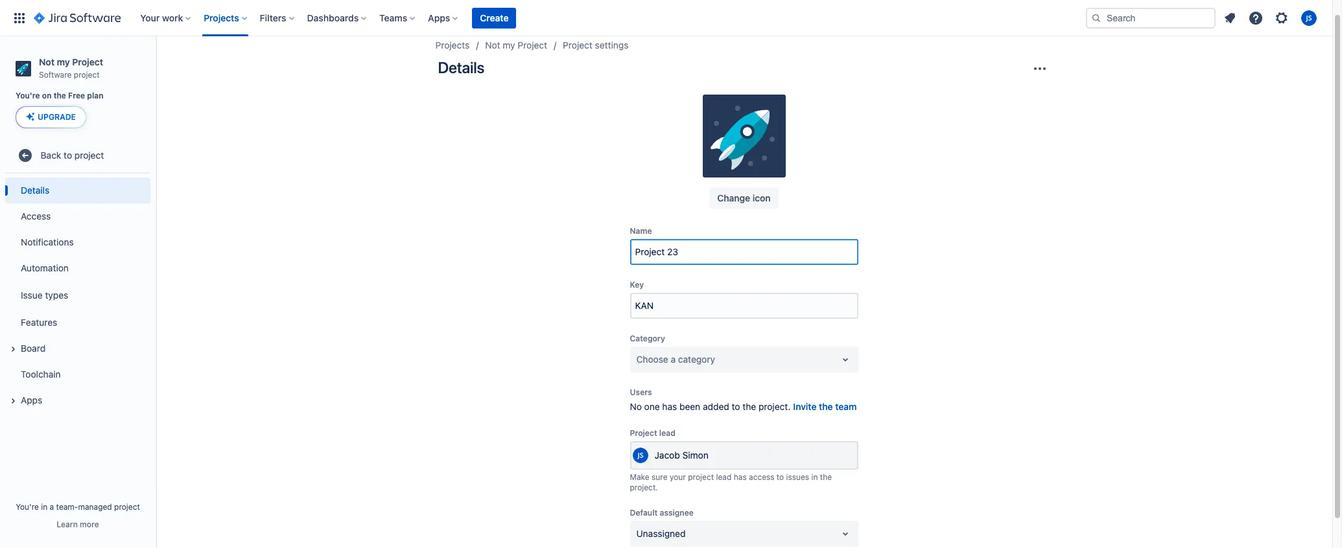 Task type: describe. For each thing, give the bounding box(es) containing it.
automation link
[[5, 256, 150, 282]]

project inside the not my project software project
[[72, 56, 103, 67]]

open image
[[838, 352, 853, 368]]

0 vertical spatial to
[[64, 150, 72, 161]]

change icon
[[718, 193, 771, 204]]

details link
[[5, 178, 150, 204]]

back to project link
[[5, 143, 150, 169]]

Category text field
[[637, 353, 639, 366]]

projects link
[[436, 38, 470, 53]]

primary element
[[8, 0, 1086, 36]]

sure
[[652, 473, 668, 483]]

0 vertical spatial lead
[[659, 429, 676, 438]]

jacob simon
[[655, 450, 709, 461]]

project right managed
[[114, 503, 140, 512]]

access link
[[5, 204, 150, 230]]

team-
[[56, 503, 78, 512]]

choose
[[637, 354, 669, 365]]

project inside the not my project software project
[[74, 70, 100, 80]]

apps inside apps button
[[21, 395, 42, 406]]

on
[[42, 91, 52, 101]]

not for not my project software project
[[39, 56, 55, 67]]

project avatar image
[[703, 95, 786, 178]]

Key field
[[631, 294, 857, 318]]

learn more button
[[57, 520, 99, 531]]

notifications
[[21, 237, 74, 248]]

sidebar navigation image
[[141, 52, 170, 78]]

project up details link
[[75, 150, 104, 161]]

0 horizontal spatial in
[[41, 503, 48, 512]]

upgrade
[[38, 112, 76, 122]]

team
[[836, 401, 857, 412]]

access
[[21, 211, 51, 222]]

0 horizontal spatial a
[[50, 503, 54, 512]]

unassigned
[[637, 529, 686, 540]]

to inside make sure your project lead has access to issues in the project.
[[777, 473, 784, 483]]

not my project
[[485, 40, 547, 51]]

users
[[630, 388, 652, 398]]

name
[[630, 226, 652, 236]]

notifications link
[[5, 230, 150, 256]]

filters
[[260, 12, 286, 23]]

users no one has been added to the project. invite the team
[[630, 388, 857, 412]]

been
[[680, 401, 701, 412]]

board button
[[5, 336, 150, 362]]

board
[[21, 343, 46, 354]]

projects for projects popup button
[[204, 12, 239, 23]]

issue types link
[[5, 282, 150, 310]]

search image
[[1092, 13, 1102, 23]]

to inside users no one has been added to the project. invite the team
[[732, 401, 740, 412]]

users element
[[630, 401, 858, 414]]

help image
[[1249, 10, 1264, 26]]

notifications image
[[1223, 10, 1238, 26]]

has inside make sure your project lead has access to issues in the project.
[[734, 473, 747, 483]]

assignee
[[660, 508, 694, 518]]

default assignee
[[630, 508, 694, 518]]

my for not my project software project
[[57, 56, 70, 67]]

apps button
[[5, 388, 150, 414]]

project settings link
[[563, 38, 629, 53]]

group containing details
[[5, 174, 150, 418]]

back
[[41, 150, 61, 161]]

apps button
[[424, 7, 463, 28]]

issue
[[21, 290, 43, 301]]

automation
[[21, 263, 69, 274]]

Name field
[[631, 241, 857, 264]]

1 vertical spatial details
[[21, 185, 49, 196]]

banner containing your work
[[0, 0, 1333, 36]]

you're in a team-managed project
[[16, 503, 140, 512]]

project settings
[[563, 40, 629, 51]]

you're on the free plan
[[16, 91, 103, 101]]

learn more
[[57, 520, 99, 530]]

one
[[644, 401, 660, 412]]

project inside project settings link
[[563, 40, 593, 51]]

expand image for apps
[[5, 394, 21, 409]]

managed
[[78, 503, 112, 512]]

back to project
[[41, 150, 104, 161]]

teams button
[[376, 7, 420, 28]]

category
[[678, 354, 715, 365]]

create
[[480, 12, 509, 23]]

default
[[630, 508, 658, 518]]

the right added
[[743, 401, 756, 412]]

Default assignee text field
[[637, 528, 639, 541]]



Task type: vqa. For each thing, say whether or not it's contained in the screenshot.
right Add
no



Task type: locate. For each thing, give the bounding box(es) containing it.
project. inside users no one has been added to the project. invite the team
[[759, 401, 791, 412]]

1 vertical spatial project.
[[630, 483, 658, 493]]

lead
[[659, 429, 676, 438], [716, 473, 732, 483]]

2 expand image from the top
[[5, 394, 21, 409]]

0 horizontal spatial not
[[39, 56, 55, 67]]

0 vertical spatial details
[[438, 58, 485, 77]]

project. inside make sure your project lead has access to issues in the project.
[[630, 483, 658, 493]]

jira software image
[[34, 10, 121, 26], [34, 10, 121, 26]]

software
[[39, 70, 72, 80]]

0 vertical spatial projects
[[204, 12, 239, 23]]

0 horizontal spatial projects
[[204, 12, 239, 23]]

upgrade button
[[16, 107, 86, 128]]

project down primary element
[[518, 40, 547, 51]]

your profile and settings image
[[1302, 10, 1317, 26]]

not my project software project
[[39, 56, 103, 80]]

my for not my project
[[503, 40, 515, 51]]

added
[[703, 401, 730, 412]]

project
[[74, 70, 100, 80], [75, 150, 104, 161], [688, 473, 714, 483], [114, 503, 140, 512]]

a right choose on the left bottom of the page
[[671, 354, 676, 365]]

1 horizontal spatial my
[[503, 40, 515, 51]]

issues
[[786, 473, 810, 483]]

my inside the not my project software project
[[57, 56, 70, 67]]

change
[[718, 193, 751, 204]]

project inside not my project link
[[518, 40, 547, 51]]

0 vertical spatial you're
[[16, 91, 40, 101]]

in left team-
[[41, 503, 48, 512]]

a left team-
[[50, 503, 54, 512]]

projects button
[[200, 7, 252, 28]]

not my project link
[[485, 38, 547, 53]]

0 horizontal spatial has
[[662, 401, 677, 412]]

project.
[[759, 401, 791, 412], [630, 483, 658, 493]]

1 horizontal spatial to
[[732, 401, 740, 412]]

apps inside apps popup button
[[428, 12, 450, 23]]

not up software
[[39, 56, 55, 67]]

invite the team button
[[793, 401, 857, 414]]

0 horizontal spatial apps
[[21, 395, 42, 406]]

1 horizontal spatial a
[[671, 354, 676, 365]]

1 vertical spatial apps
[[21, 395, 42, 406]]

details down projects link
[[438, 58, 485, 77]]

you're for you're in a team-managed project
[[16, 503, 39, 512]]

make sure your project lead has access to issues in the project.
[[630, 473, 832, 493]]

your work
[[140, 12, 183, 23]]

access
[[749, 473, 775, 483]]

apps down toolchain in the bottom of the page
[[21, 395, 42, 406]]

features
[[21, 317, 57, 328]]

projects right work
[[204, 12, 239, 23]]

category
[[630, 334, 665, 344]]

1 vertical spatial a
[[50, 503, 54, 512]]

1 horizontal spatial project.
[[759, 401, 791, 412]]

1 vertical spatial has
[[734, 473, 747, 483]]

project down simon
[[688, 473, 714, 483]]

projects for projects link
[[436, 40, 470, 51]]

teams
[[380, 12, 407, 23]]

projects down apps popup button
[[436, 40, 470, 51]]

to
[[64, 150, 72, 161], [732, 401, 740, 412], [777, 473, 784, 483]]

has
[[662, 401, 677, 412], [734, 473, 747, 483]]

2 vertical spatial to
[[777, 473, 784, 483]]

2 you're from the top
[[16, 503, 39, 512]]

settings
[[595, 40, 629, 51]]

the left team
[[819, 401, 833, 412]]

more
[[80, 520, 99, 530]]

settings image
[[1274, 10, 1290, 26]]

in right issues
[[812, 473, 818, 483]]

group
[[5, 174, 150, 418]]

not inside the not my project software project
[[39, 56, 55, 67]]

your
[[670, 473, 686, 483]]

1 vertical spatial you're
[[16, 503, 39, 512]]

not down create button
[[485, 40, 500, 51]]

invite
[[793, 401, 817, 412]]

has right one
[[662, 401, 677, 412]]

1 vertical spatial not
[[39, 56, 55, 67]]

your work button
[[136, 7, 196, 28]]

expand image for board
[[5, 342, 21, 358]]

my
[[503, 40, 515, 51], [57, 56, 70, 67]]

banner
[[0, 0, 1333, 36]]

to left issues
[[777, 473, 784, 483]]

project
[[518, 40, 547, 51], [563, 40, 593, 51], [72, 56, 103, 67], [630, 429, 657, 438]]

the right issues
[[820, 473, 832, 483]]

0 vertical spatial expand image
[[5, 342, 21, 358]]

you're
[[16, 91, 40, 101], [16, 503, 39, 512]]

1 vertical spatial my
[[57, 56, 70, 67]]

in inside make sure your project lead has access to issues in the project.
[[812, 473, 818, 483]]

project lead
[[630, 429, 676, 438]]

1 vertical spatial projects
[[436, 40, 470, 51]]

jacob
[[655, 450, 680, 461]]

to right back at top left
[[64, 150, 72, 161]]

0 horizontal spatial project.
[[630, 483, 658, 493]]

dashboards button
[[303, 7, 372, 28]]

my down create button
[[503, 40, 515, 51]]

make
[[630, 473, 650, 483]]

projects inside popup button
[[204, 12, 239, 23]]

you're left team-
[[16, 503, 39, 512]]

project. left invite
[[759, 401, 791, 412]]

choose a category
[[637, 354, 715, 365]]

issue types
[[21, 290, 68, 301]]

0 vertical spatial project.
[[759, 401, 791, 412]]

no
[[630, 401, 642, 412]]

work
[[162, 12, 183, 23]]

apps up projects link
[[428, 12, 450, 23]]

1 vertical spatial to
[[732, 401, 740, 412]]

lead inside make sure your project lead has access to issues in the project.
[[716, 473, 732, 483]]

not
[[485, 40, 500, 51], [39, 56, 55, 67]]

details up access
[[21, 185, 49, 196]]

1 expand image from the top
[[5, 342, 21, 358]]

0 horizontal spatial to
[[64, 150, 72, 161]]

1 horizontal spatial projects
[[436, 40, 470, 51]]

0 vertical spatial a
[[671, 354, 676, 365]]

lead left 'access'
[[716, 473, 732, 483]]

project left settings
[[563, 40, 593, 51]]

project up plan
[[74, 70, 100, 80]]

0 vertical spatial apps
[[428, 12, 450, 23]]

appswitcher icon image
[[12, 10, 27, 26]]

learn
[[57, 520, 78, 530]]

1 horizontal spatial apps
[[428, 12, 450, 23]]

1 horizontal spatial not
[[485, 40, 500, 51]]

1 horizontal spatial details
[[438, 58, 485, 77]]

open image
[[838, 527, 853, 542]]

expand image down toolchain in the bottom of the page
[[5, 394, 21, 409]]

the
[[54, 91, 66, 101], [743, 401, 756, 412], [819, 401, 833, 412], [820, 473, 832, 483]]

you're left on
[[16, 91, 40, 101]]

expand image
[[5, 342, 21, 358], [5, 394, 21, 409]]

types
[[45, 290, 68, 301]]

expand image inside apps button
[[5, 394, 21, 409]]

lead up jacob
[[659, 429, 676, 438]]

project up jacob simon icon
[[630, 429, 657, 438]]

1 vertical spatial lead
[[716, 473, 732, 483]]

1 you're from the top
[[16, 91, 40, 101]]

simon
[[683, 450, 709, 461]]

the right on
[[54, 91, 66, 101]]

0 horizontal spatial lead
[[659, 429, 676, 438]]

expand image up toolchain in the bottom of the page
[[5, 342, 21, 358]]

features link
[[5, 310, 150, 336]]

0 horizontal spatial my
[[57, 56, 70, 67]]

1 horizontal spatial lead
[[716, 473, 732, 483]]

1 horizontal spatial has
[[734, 473, 747, 483]]

0 vertical spatial my
[[503, 40, 515, 51]]

project up plan
[[72, 56, 103, 67]]

not for not my project
[[485, 40, 500, 51]]

0 horizontal spatial details
[[21, 185, 49, 196]]

create button
[[472, 7, 517, 28]]

1 vertical spatial in
[[41, 503, 48, 512]]

0 vertical spatial not
[[485, 40, 500, 51]]

0 vertical spatial in
[[812, 473, 818, 483]]

has left 'access'
[[734, 473, 747, 483]]

0 vertical spatial has
[[662, 401, 677, 412]]

icon
[[753, 193, 771, 204]]

toolchain link
[[5, 362, 150, 388]]

filters button
[[256, 7, 299, 28]]

2 horizontal spatial to
[[777, 473, 784, 483]]

to right added
[[732, 401, 740, 412]]

expand image inside board button
[[5, 342, 21, 358]]

change icon button
[[710, 188, 779, 209]]

you're for you're on the free plan
[[16, 91, 40, 101]]

Search field
[[1086, 7, 1216, 28]]

more image
[[1032, 61, 1048, 77]]

the inside make sure your project lead has access to issues in the project.
[[820, 473, 832, 483]]

free
[[68, 91, 85, 101]]

apps
[[428, 12, 450, 23], [21, 395, 42, 406]]

dashboards
[[307, 12, 359, 23]]

project inside make sure your project lead has access to issues in the project.
[[688, 473, 714, 483]]

1 vertical spatial expand image
[[5, 394, 21, 409]]

jacob simon image
[[633, 448, 648, 464]]

your
[[140, 12, 160, 23]]

has inside users no one has been added to the project. invite the team
[[662, 401, 677, 412]]

project. down make
[[630, 483, 658, 493]]

plan
[[87, 91, 103, 101]]

key
[[630, 280, 644, 290]]

my up software
[[57, 56, 70, 67]]

toolchain
[[21, 369, 61, 380]]

1 horizontal spatial in
[[812, 473, 818, 483]]

a
[[671, 354, 676, 365], [50, 503, 54, 512]]

details
[[438, 58, 485, 77], [21, 185, 49, 196]]

in
[[812, 473, 818, 483], [41, 503, 48, 512]]



